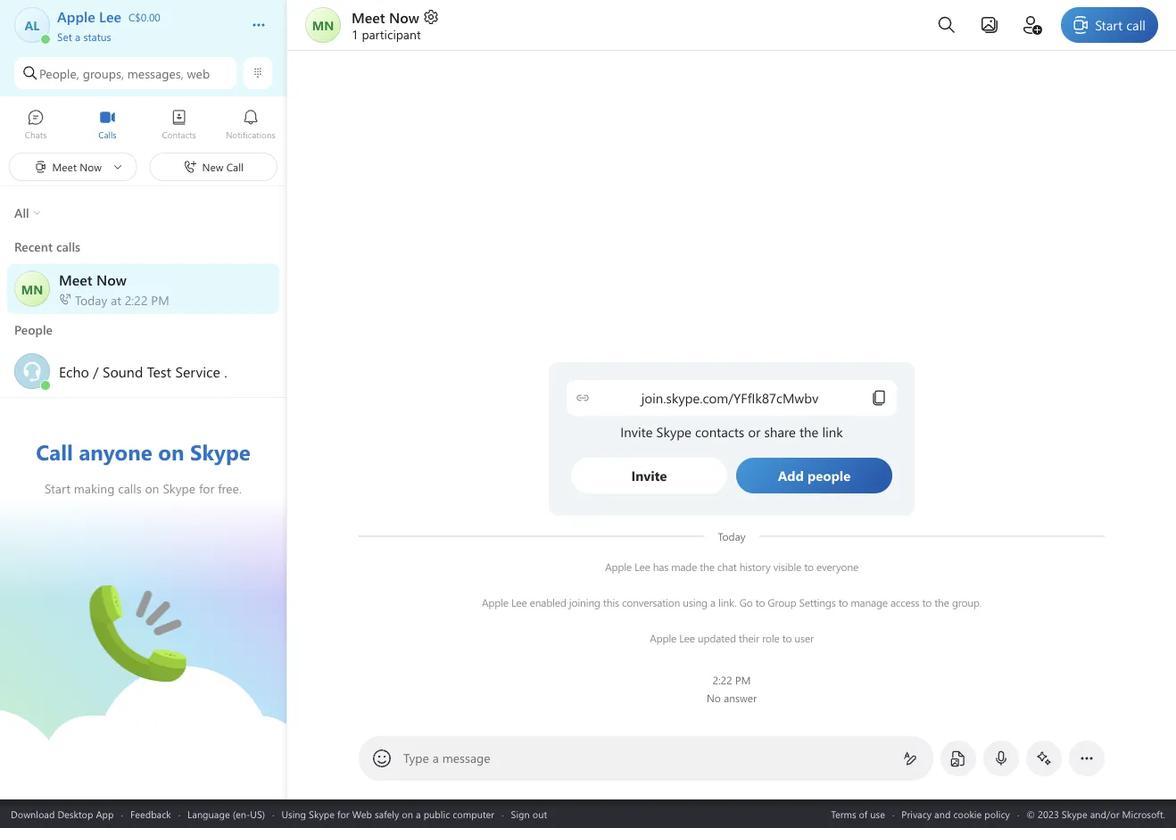 Task type: locate. For each thing, give the bounding box(es) containing it.
updated
[[698, 631, 736, 645]]

0 vertical spatial meet
[[352, 7, 385, 26]]

1 horizontal spatial meet now
[[352, 7, 419, 26]]

to
[[805, 560, 814, 574], [756, 595, 765, 610], [839, 595, 848, 610], [923, 595, 932, 610], [783, 631, 792, 645]]

apple up this
[[605, 560, 632, 574]]

a right on
[[416, 807, 421, 821]]

0 vertical spatial lee
[[635, 560, 650, 574]]

0 vertical spatial the
[[700, 560, 715, 574]]

lee left enabled
[[511, 595, 527, 610]]

0 horizontal spatial lee
[[511, 595, 527, 610]]

people group
[[0, 316, 287, 398]]

lee for has made the chat history visible to everyone
[[635, 560, 650, 574]]

1 vertical spatial meet
[[59, 270, 92, 289]]

today at 2:22 pm
[[75, 291, 169, 308]]

apple for apple lee enabled joining this conversation using a link. go to group settings to manage access to the group.
[[482, 595, 509, 610]]

to right the settings
[[839, 595, 848, 610]]

privacy and cookie policy link
[[902, 807, 1010, 821]]

meet now, outgoing call today at 2:22 pm, selected. list item
[[0, 264, 287, 314]]

sign out
[[511, 807, 547, 821]]

group.
[[952, 595, 982, 610]]

0 horizontal spatial meet now
[[59, 270, 127, 289]]

1 vertical spatial now
[[96, 270, 127, 289]]

the
[[700, 560, 715, 574], [935, 595, 950, 610]]

user
[[795, 631, 814, 645]]

0 vertical spatial meet now
[[352, 7, 419, 26]]

meet
[[352, 7, 385, 26], [59, 270, 92, 289]]

to right visible
[[805, 560, 814, 574]]

sign out link
[[511, 807, 547, 821]]

1 horizontal spatial the
[[935, 595, 950, 610]]

set
[[57, 29, 72, 43]]

enabled
[[530, 595, 567, 610]]

access
[[891, 595, 920, 610]]

apple lee enabled joining this conversation using a link. go to group settings to manage access to the group.
[[482, 595, 982, 610]]

skype
[[309, 807, 335, 821]]

/
[[93, 362, 99, 381]]

2:22
[[125, 291, 148, 308]]

lee
[[635, 560, 650, 574], [511, 595, 527, 610], [680, 631, 695, 645]]

link.
[[719, 595, 737, 610]]

everyone
[[817, 560, 859, 574]]

history
[[740, 560, 771, 574]]

chat
[[718, 560, 737, 574]]

sign
[[511, 807, 530, 821]]

for
[[337, 807, 350, 821]]

0 vertical spatial now
[[389, 7, 419, 26]]

lee for updated their role to user
[[680, 631, 695, 645]]

2 horizontal spatial lee
[[680, 631, 695, 645]]

meet now
[[352, 7, 419, 26], [59, 270, 127, 289]]

canyoutalk
[[90, 575, 158, 594]]

web
[[187, 65, 210, 81]]

the left chat
[[700, 560, 715, 574]]

2 horizontal spatial apple
[[650, 631, 677, 645]]

policy
[[985, 807, 1010, 821]]

a
[[75, 29, 80, 43], [711, 595, 716, 610], [433, 750, 439, 766], [416, 807, 421, 821]]

apple for apple lee updated their role to user
[[650, 631, 677, 645]]

apple down conversation
[[650, 631, 677, 645]]

language (en-us) link
[[188, 807, 265, 821]]

1 horizontal spatial apple
[[605, 560, 632, 574]]

terms of use
[[831, 807, 886, 821]]

2 vertical spatial lee
[[680, 631, 695, 645]]

people, groups, messages, web button
[[14, 57, 237, 89]]

0 horizontal spatial the
[[700, 560, 715, 574]]

privacy
[[902, 807, 932, 821]]

1 horizontal spatial lee
[[635, 560, 650, 574]]

echo / sound test service . button
[[59, 362, 263, 381]]

test
[[147, 362, 171, 381]]

lee left "has"
[[635, 560, 650, 574]]

app
[[96, 807, 114, 821]]

people, groups, messages, web
[[39, 65, 210, 81]]

a left link.
[[711, 595, 716, 610]]

public
[[424, 807, 450, 821]]

role
[[763, 631, 780, 645]]

lee left the updated
[[680, 631, 695, 645]]

0 horizontal spatial now
[[96, 270, 127, 289]]

.
[[224, 362, 227, 381]]

meet now inside list item
[[59, 270, 127, 289]]

set a status button
[[57, 25, 234, 43]]

1 vertical spatial meet now
[[59, 270, 127, 289]]

apple left enabled
[[482, 595, 509, 610]]

0 horizontal spatial apple
[[482, 595, 509, 610]]

1 horizontal spatial now
[[389, 7, 419, 26]]

meet inside meet now, outgoing call today at 2:22 pm, selected. list item
[[59, 270, 92, 289]]

type a message
[[404, 750, 491, 766]]

language (en-us)
[[188, 807, 265, 821]]

the left the group.
[[935, 595, 950, 610]]

(en-
[[233, 807, 250, 821]]

2 vertical spatial apple
[[650, 631, 677, 645]]

0 vertical spatial apple
[[605, 560, 632, 574]]

0 horizontal spatial meet
[[59, 270, 92, 289]]

at
[[111, 291, 121, 308]]

1 vertical spatial apple
[[482, 595, 509, 610]]

settings
[[799, 595, 836, 610]]

now
[[389, 7, 419, 26], [96, 270, 127, 289]]

to right go
[[756, 595, 765, 610]]

type
[[404, 750, 429, 766]]

and
[[935, 807, 951, 821]]

apple
[[605, 560, 632, 574], [482, 595, 509, 610], [650, 631, 677, 645]]

a right set
[[75, 29, 80, 43]]

lee for enabled joining this conversation using a link. go to group settings to manage access to the group.
[[511, 595, 527, 610]]

a inside button
[[75, 29, 80, 43]]

pm
[[151, 291, 169, 308]]

meet now button
[[352, 7, 440, 26]]

apple lee updated their role to user
[[650, 631, 814, 645]]

people,
[[39, 65, 79, 81]]

computer
[[453, 807, 495, 821]]

terms of use link
[[831, 807, 886, 821]]

status
[[83, 29, 111, 43]]

tab list
[[0, 101, 287, 150]]

1 vertical spatial lee
[[511, 595, 527, 610]]

echo
[[59, 362, 89, 381]]

messages,
[[127, 65, 184, 81]]



Task type: describe. For each thing, give the bounding box(es) containing it.
using
[[683, 595, 708, 610]]

feedback link
[[130, 807, 171, 821]]

download
[[11, 807, 55, 821]]

conversation
[[622, 595, 680, 610]]

joining
[[569, 595, 601, 610]]

has
[[653, 560, 669, 574]]

using skype for web safely on a public computer
[[282, 807, 495, 821]]

group
[[768, 595, 797, 610]]

safely
[[375, 807, 399, 821]]

visible
[[774, 560, 802, 574]]

using
[[282, 807, 306, 821]]

this
[[603, 595, 619, 610]]

download desktop app link
[[11, 807, 114, 821]]

terms
[[831, 807, 857, 821]]

go
[[740, 595, 753, 610]]

apple for apple lee has made the chat history visible to everyone
[[605, 560, 632, 574]]

1 vertical spatial the
[[935, 595, 950, 610]]

service
[[175, 362, 220, 381]]

today
[[75, 291, 107, 308]]

on
[[402, 807, 413, 821]]

sound
[[103, 362, 143, 381]]

to right access
[[923, 595, 932, 610]]

1 horizontal spatial meet
[[352, 7, 385, 26]]

their
[[739, 631, 760, 645]]

to right role
[[783, 631, 792, 645]]

now inside list item
[[96, 270, 127, 289]]

download desktop app
[[11, 807, 114, 821]]

of
[[859, 807, 868, 821]]

feedback
[[130, 807, 171, 821]]

made
[[672, 560, 697, 574]]

Type a message text field
[[404, 750, 889, 768]]

language
[[188, 807, 230, 821]]

groups,
[[83, 65, 124, 81]]

apple lee has made the chat history visible to everyone
[[605, 560, 859, 574]]

us)
[[250, 807, 265, 821]]

recent calls group
[[0, 233, 287, 316]]

a right the type
[[433, 750, 439, 766]]

echo / sound test service .
[[59, 362, 227, 381]]

using skype for web safely on a public computer link
[[282, 807, 495, 821]]

web
[[352, 807, 372, 821]]

message
[[442, 750, 491, 766]]

manage
[[851, 595, 888, 610]]

desktop
[[57, 807, 93, 821]]

out
[[533, 807, 547, 821]]

use
[[871, 807, 886, 821]]

set a status
[[57, 29, 111, 43]]

privacy and cookie policy
[[902, 807, 1010, 821]]

cookie
[[954, 807, 982, 821]]



Task type: vqa. For each thing, say whether or not it's contained in the screenshot.
something
no



